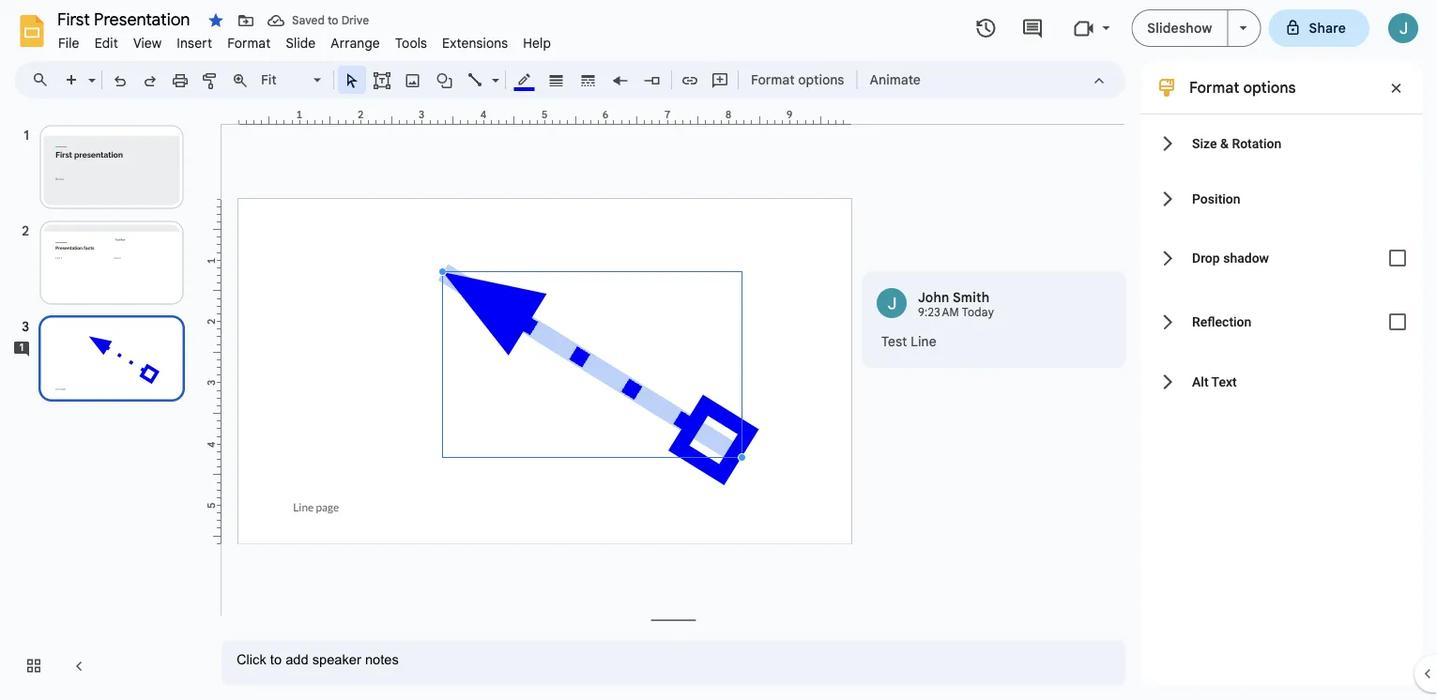 Task type: locate. For each thing, give the bounding box(es) containing it.
slide menu item
[[278, 32, 323, 54]]

slideshow button
[[1132, 9, 1228, 47]]

options up size & rotation "tab"
[[1243, 78, 1296, 97]]

format options section
[[1141, 61, 1422, 685]]

size & rotation
[[1192, 135, 1282, 151]]

alt text
[[1192, 374, 1237, 389]]

format options button
[[743, 66, 853, 94]]

size & rotation tab
[[1141, 115, 1422, 171]]

format options
[[751, 71, 844, 88], [1190, 78, 1296, 97]]

main toolbar
[[55, 66, 930, 94]]

drop
[[1192, 250, 1220, 266]]

line end list. arrow style: hollow square selected. option
[[642, 67, 663, 93]]

size
[[1192, 135, 1217, 151]]

today
[[962, 306, 994, 320]]

view
[[133, 35, 162, 51]]

format
[[227, 35, 271, 51], [751, 71, 795, 88], [1190, 78, 1240, 97]]

saved
[[292, 14, 325, 28]]

0 horizontal spatial format options
[[751, 71, 844, 88]]

reflection tab
[[1141, 290, 1422, 354]]

Toggle reflection checkbox
[[1379, 303, 1417, 341]]

options left animate
[[798, 71, 844, 88]]

menu bar containing file
[[51, 24, 559, 55]]

saved to drive button
[[263, 8, 374, 34]]

navigation
[[0, 106, 207, 700]]

Star checkbox
[[203, 8, 229, 34]]

drop shadow tab
[[1141, 226, 1422, 290]]

&
[[1220, 135, 1229, 151]]

format inside menu item
[[227, 35, 271, 51]]

position tab
[[1141, 171, 1422, 226]]

2 horizontal spatial format
[[1190, 78, 1240, 97]]

edit
[[94, 35, 118, 51]]

1 horizontal spatial format
[[751, 71, 795, 88]]

shadow
[[1223, 250, 1269, 266]]

format inside section
[[1190, 78, 1240, 97]]

menu bar inside menu bar banner
[[51, 24, 559, 55]]

share
[[1309, 20, 1346, 36]]

Menus field
[[23, 67, 65, 93]]

slideshow
[[1148, 20, 1213, 36]]

options inside format options button
[[798, 71, 844, 88]]

menu bar
[[51, 24, 559, 55]]

0 horizontal spatial options
[[798, 71, 844, 88]]

border color: blue image
[[514, 67, 536, 91]]

smith
[[953, 289, 990, 306]]

format menu item
[[220, 32, 278, 54]]

insert
[[177, 35, 212, 51]]

0 horizontal spatial format
[[227, 35, 271, 51]]

line
[[911, 333, 937, 350]]

alt text tab
[[1141, 354, 1422, 409]]

new slide with layout image
[[84, 68, 96, 74]]

insert image image
[[402, 67, 424, 93]]

Rename text field
[[51, 8, 201, 30]]

list
[[862, 271, 1127, 368]]

options inside format options section
[[1243, 78, 1296, 97]]

1 horizontal spatial options
[[1243, 78, 1296, 97]]

1 horizontal spatial format options
[[1190, 78, 1296, 97]]

drive
[[341, 14, 369, 28]]

help menu item
[[516, 32, 559, 54]]

options
[[798, 71, 844, 88], [1243, 78, 1296, 97]]

format options application
[[0, 0, 1437, 700]]

extensions menu item
[[435, 32, 516, 54]]

test
[[882, 333, 907, 350]]

menu bar banner
[[0, 0, 1437, 700]]

test line
[[882, 333, 937, 350]]

list containing john smith
[[862, 271, 1127, 368]]

file menu item
[[51, 32, 87, 54]]



Task type: vqa. For each thing, say whether or not it's contained in the screenshot.
T EXT BOX
no



Task type: describe. For each thing, give the bounding box(es) containing it.
Zoom text field
[[258, 67, 311, 93]]

text
[[1212, 374, 1237, 389]]

animate
[[870, 71, 921, 88]]

toggle reflection image
[[1379, 303, 1417, 341]]

john smith image
[[877, 288, 907, 318]]

navigation inside format options application
[[0, 106, 207, 700]]

drop shadow
[[1192, 250, 1269, 266]]

edit menu item
[[87, 32, 126, 54]]

alt
[[1192, 374, 1209, 389]]

tools
[[395, 35, 427, 51]]

format inside button
[[751, 71, 795, 88]]

extensions
[[442, 35, 508, 51]]

position
[[1192, 191, 1241, 206]]

tools menu item
[[388, 32, 435, 54]]

arrange
[[331, 35, 380, 51]]

help
[[523, 35, 551, 51]]

toggle shadow image
[[1379, 239, 1417, 277]]

Toggle shadow checkbox
[[1379, 239, 1417, 277]]

john smith 9:23 am today
[[918, 289, 994, 320]]

to
[[328, 14, 339, 28]]

view menu item
[[126, 32, 169, 54]]

share button
[[1269, 9, 1370, 47]]

arrange menu item
[[323, 32, 388, 54]]

rotation
[[1232, 135, 1282, 151]]

insert menu item
[[169, 32, 220, 54]]

line start list. arrow style: filled arrow selected. option
[[610, 67, 631, 93]]

presentation options image
[[1240, 26, 1247, 30]]

shape image
[[434, 67, 456, 93]]

format options inside format options section
[[1190, 78, 1296, 97]]

line weight list. 24px selected. option
[[546, 67, 568, 93]]

list inside format options application
[[862, 271, 1127, 368]]

file
[[58, 35, 79, 51]]

9:23 am
[[918, 306, 959, 320]]

slide
[[286, 35, 316, 51]]

saved to drive
[[292, 14, 369, 28]]

reflection
[[1192, 314, 1252, 330]]

format options inside format options button
[[751, 71, 844, 88]]

john
[[918, 289, 950, 306]]

line dash list. line dash: dot selected. option
[[578, 67, 599, 93]]

Zoom field
[[255, 67, 330, 94]]

animate button
[[861, 66, 929, 94]]



